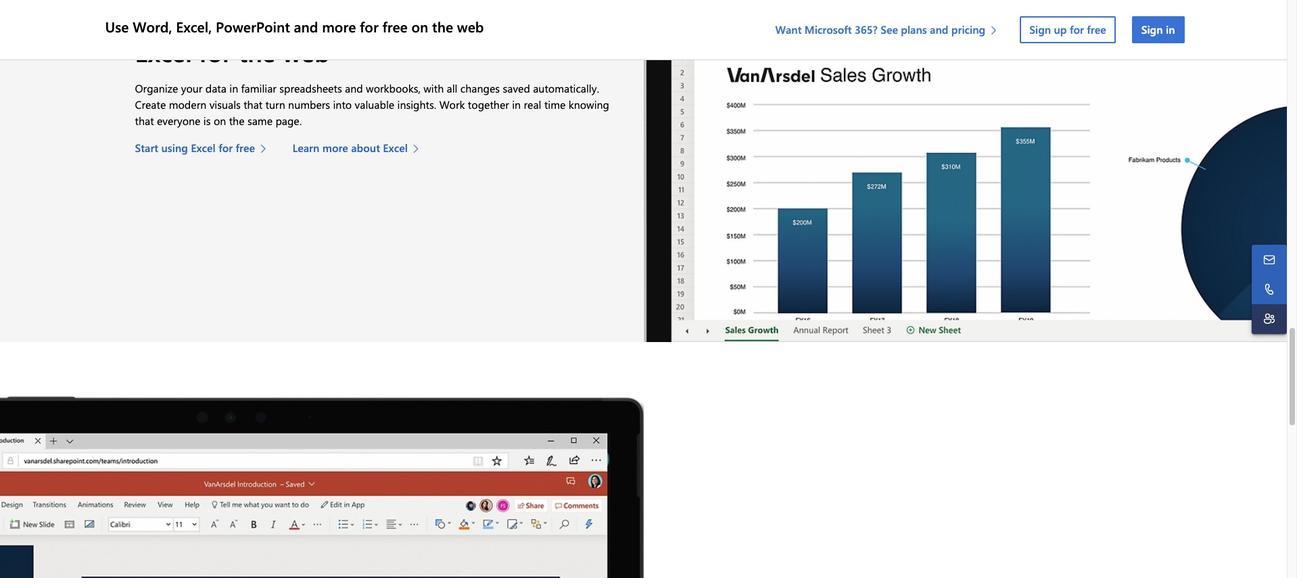Task type: vqa. For each thing, say whether or not it's contained in the screenshot.
Sign up for free link
yes



Task type: locate. For each thing, give the bounding box(es) containing it.
excel,
[[176, 17, 212, 36]]

0 horizontal spatial that
[[135, 114, 154, 128]]

use
[[105, 17, 129, 36]]

that down create on the left
[[135, 114, 154, 128]]

your
[[181, 81, 203, 95]]

valuable
[[355, 97, 395, 112]]

visuals
[[210, 97, 241, 112]]

1 vertical spatial in
[[230, 81, 238, 95]]

everyone
[[157, 114, 201, 128]]

free up workbooks,
[[383, 17, 408, 36]]

web
[[457, 17, 484, 36], [283, 35, 330, 68]]

work
[[440, 97, 465, 112]]

0 horizontal spatial sign
[[1030, 22, 1052, 37]]

1 horizontal spatial sign
[[1142, 22, 1164, 37]]

the down visuals
[[229, 114, 245, 128]]

in
[[1166, 22, 1176, 37], [230, 81, 238, 95], [512, 97, 521, 112]]

insights.
[[398, 97, 437, 112]]

1 vertical spatial more
[[323, 141, 348, 155]]

on
[[412, 17, 429, 36], [214, 114, 226, 128]]

and right plans
[[930, 22, 949, 37]]

that
[[244, 97, 263, 112], [135, 114, 154, 128]]

more
[[322, 17, 356, 36], [323, 141, 348, 155]]

2 horizontal spatial and
[[930, 22, 949, 37]]

2 sign from the left
[[1142, 22, 1164, 37]]

1 horizontal spatial on
[[412, 17, 429, 36]]

page.
[[276, 114, 302, 128]]

word,
[[133, 17, 172, 36]]

the
[[432, 17, 453, 36], [239, 35, 276, 68], [229, 114, 245, 128]]

0 vertical spatial on
[[412, 17, 429, 36]]

powerpoint
[[216, 17, 290, 36]]

using
[[161, 141, 188, 155]]

on inside organize your data in familiar spreadsheets and workbooks, with all changes saved automatically. create modern visuals that turn numbers into valuable insights. work together in real time knowing that everyone is on the same page.
[[214, 114, 226, 128]]

and up 'into'
[[345, 81, 363, 95]]

saved
[[503, 81, 530, 95]]

modern
[[169, 97, 207, 112]]

1 sign from the left
[[1030, 22, 1052, 37]]

and
[[294, 17, 318, 36], [930, 22, 949, 37], [345, 81, 363, 95]]

on inside use word, excel, powerpoint and more for free on the web element
[[412, 17, 429, 36]]

0 vertical spatial more
[[322, 17, 356, 36]]

workbooks,
[[366, 81, 421, 95]]

for up workbooks,
[[360, 17, 379, 36]]

see
[[881, 22, 898, 37]]

web up changes
[[457, 17, 484, 36]]

use word, excel, powerpoint and more for free on the web element
[[103, 0, 1193, 60]]

together
[[468, 97, 509, 112]]

0 vertical spatial in
[[1166, 22, 1176, 37]]

the inside organize your data in familiar spreadsheets and workbooks, with all changes saved automatically. create modern visuals that turn numbers into valuable insights. work together in real time knowing that everyone is on the same page.
[[229, 114, 245, 128]]

1 horizontal spatial that
[[244, 97, 263, 112]]

for down visuals
[[219, 141, 233, 155]]

learn more about excel
[[293, 141, 408, 155]]

1 horizontal spatial in
[[512, 97, 521, 112]]

web up spreadsheets
[[283, 35, 330, 68]]

on right is
[[214, 114, 226, 128]]

on up with
[[412, 17, 429, 36]]

is
[[204, 114, 211, 128]]

1 vertical spatial on
[[214, 114, 226, 128]]

0 horizontal spatial on
[[214, 114, 226, 128]]

familiar
[[241, 81, 277, 95]]

free down same
[[236, 141, 255, 155]]

free right up at the right of the page
[[1088, 22, 1107, 37]]

want microsoft 365? see plans and pricing
[[776, 22, 986, 37]]

0 horizontal spatial free
[[236, 141, 255, 155]]

spreadsheets
[[280, 81, 342, 95]]

sign in link
[[1132, 16, 1185, 43]]

sign
[[1030, 22, 1052, 37], [1142, 22, 1164, 37]]

that down the "familiar"
[[244, 97, 263, 112]]

excel right about
[[383, 141, 408, 155]]

want
[[776, 22, 802, 37]]

for
[[360, 17, 379, 36], [1070, 22, 1085, 37], [199, 35, 232, 68], [219, 141, 233, 155]]

2 horizontal spatial in
[[1166, 22, 1176, 37]]

1 horizontal spatial and
[[345, 81, 363, 95]]

the up with
[[432, 17, 453, 36]]

real
[[524, 97, 542, 112]]

free
[[383, 17, 408, 36], [1088, 22, 1107, 37], [236, 141, 255, 155]]

and right 'powerpoint'
[[294, 17, 318, 36]]

excel
[[135, 35, 192, 68], [191, 141, 216, 155], [383, 141, 408, 155]]



Task type: describe. For each thing, give the bounding box(es) containing it.
excel up the 'organize'
[[135, 35, 192, 68]]

sign in
[[1142, 22, 1176, 37]]

pricing
[[952, 22, 986, 37]]

start using excel for free
[[135, 141, 255, 155]]

for right up at the right of the page
[[1070, 22, 1085, 37]]

sign for sign in
[[1142, 22, 1164, 37]]

2 horizontal spatial free
[[1088, 22, 1107, 37]]

a surface tablet displaying a presentation in powerpoint on the web image
[[0, 397, 644, 579]]

learn more about excel link
[[293, 140, 426, 156]]

the up the "familiar"
[[239, 35, 276, 68]]

0 horizontal spatial web
[[283, 35, 330, 68]]

1 horizontal spatial free
[[383, 17, 408, 36]]

microsoft
[[805, 22, 852, 37]]

all
[[447, 81, 458, 95]]

a laptop displaying colorful charts and graphs in excel on the web image
[[644, 0, 1288, 343]]

about
[[351, 141, 380, 155]]

want microsoft 365? see plans and pricing link
[[776, 22, 1004, 37]]

1 vertical spatial that
[[135, 114, 154, 128]]

excel down is
[[191, 141, 216, 155]]

sign up for free link
[[1021, 16, 1116, 43]]

use word, excel, powerpoint and more for free on the web
[[105, 17, 484, 36]]

0 vertical spatial that
[[244, 97, 263, 112]]

excel for the web
[[135, 35, 330, 68]]

365?
[[855, 22, 878, 37]]

sign up for free
[[1030, 22, 1107, 37]]

sign for sign up for free
[[1030, 22, 1052, 37]]

into
[[333, 97, 352, 112]]

turn
[[266, 97, 285, 112]]

0 horizontal spatial in
[[230, 81, 238, 95]]

organize
[[135, 81, 178, 95]]

organize your data in familiar spreadsheets and workbooks, with all changes saved automatically. create modern visuals that turn numbers into valuable insights. work together in real time knowing that everyone is on the same page.
[[135, 81, 610, 128]]

learn
[[293, 141, 320, 155]]

create
[[135, 97, 166, 112]]

up
[[1055, 22, 1067, 37]]

knowing
[[569, 97, 610, 112]]

automatically.
[[533, 81, 599, 95]]

2 vertical spatial in
[[512, 97, 521, 112]]

changes
[[461, 81, 500, 95]]

with
[[424, 81, 444, 95]]

0 horizontal spatial and
[[294, 17, 318, 36]]

and inside organize your data in familiar spreadsheets and workbooks, with all changes saved automatically. create modern visuals that turn numbers into valuable insights. work together in real time knowing that everyone is on the same page.
[[345, 81, 363, 95]]

data
[[206, 81, 227, 95]]

plans
[[901, 22, 927, 37]]

2 more from the top
[[323, 141, 348, 155]]

for up the data at the top of page
[[199, 35, 232, 68]]

1 more from the top
[[322, 17, 356, 36]]

start using excel for free link
[[135, 140, 273, 156]]

numbers
[[288, 97, 330, 112]]

same
[[248, 114, 273, 128]]

1 horizontal spatial web
[[457, 17, 484, 36]]

start
[[135, 141, 158, 155]]

time
[[545, 97, 566, 112]]



